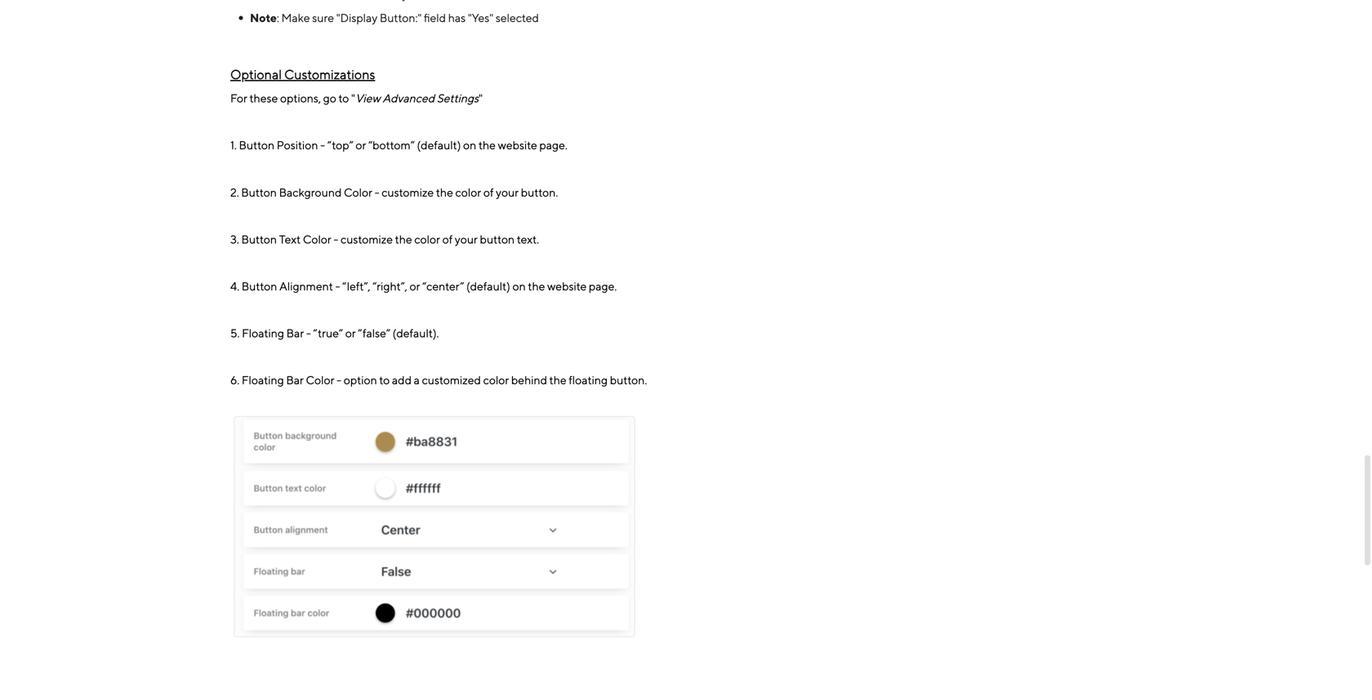 Task type: locate. For each thing, give the bounding box(es) containing it.
2 vertical spatial color
[[306, 374, 334, 387]]

(default)
[[417, 139, 461, 152], [466, 280, 510, 293]]

1 horizontal spatial to
[[379, 374, 390, 387]]

1.
[[230, 139, 237, 152]]

5. floating bar - "true" or "false" (default).
[[230, 327, 439, 340]]

position
[[277, 139, 318, 152]]

3.
[[230, 233, 239, 246]]

0 vertical spatial color
[[455, 186, 481, 199]]

1 vertical spatial bar
[[286, 374, 304, 387]]

button right 2.
[[241, 186, 277, 199]]

0 vertical spatial or
[[356, 139, 366, 152]]

1 horizontal spatial page.
[[589, 280, 617, 293]]

"
[[351, 92, 355, 105], [479, 92, 483, 105]]

1. button position - "top" or "bottom" (default) on the website page.
[[230, 139, 568, 152]]

1 vertical spatial (default)
[[466, 280, 510, 293]]

view
[[355, 92, 380, 105]]

or for "false"
[[345, 327, 356, 340]]

your for button
[[455, 233, 478, 246]]

color
[[344, 186, 372, 199], [303, 233, 331, 246], [306, 374, 334, 387]]

page.
[[539, 139, 568, 152], [589, 280, 617, 293]]

0 vertical spatial page.
[[539, 139, 568, 152]]

- up 3. button text color - customize the color of your button text.
[[375, 186, 379, 199]]

0 vertical spatial (default)
[[417, 139, 461, 152]]

your
[[496, 186, 519, 199], [455, 233, 478, 246]]

to right go
[[339, 92, 349, 105]]

or right "top"
[[356, 139, 366, 152]]

bar right 6.
[[286, 374, 304, 387]]

background
[[279, 186, 342, 199]]

optional customizations
[[230, 66, 375, 82]]

color
[[455, 186, 481, 199], [414, 233, 440, 246], [483, 374, 509, 387]]

0 horizontal spatial website
[[498, 139, 537, 152]]

0 horizontal spatial on
[[463, 139, 476, 152]]

0 vertical spatial color
[[344, 186, 372, 199]]

1 horizontal spatial on
[[513, 280, 526, 293]]

customize
[[382, 186, 434, 199], [341, 233, 393, 246]]

2 horizontal spatial color
[[483, 374, 509, 387]]

color right background
[[344, 186, 372, 199]]

"display
[[336, 11, 378, 25]]

customized
[[422, 374, 481, 387]]

color for button.
[[455, 186, 481, 199]]

0 vertical spatial bar
[[286, 327, 304, 340]]

0 vertical spatial to
[[339, 92, 349, 105]]

0 horizontal spatial color
[[414, 233, 440, 246]]

the down the 2. button background color - customize the color of your button.
[[395, 233, 412, 246]]

the down text.
[[528, 280, 545, 293]]

of
[[483, 186, 494, 199], [442, 233, 453, 246]]

of up "center"
[[442, 233, 453, 246]]

1 vertical spatial button.
[[610, 374, 647, 387]]

1 horizontal spatial your
[[496, 186, 519, 199]]

floating right 6.
[[242, 374, 284, 387]]

button for position
[[239, 139, 275, 152]]

alignment
[[279, 280, 333, 293]]

the down settings
[[479, 139, 496, 152]]

4.
[[230, 280, 239, 293]]

on down text.
[[513, 280, 526, 293]]

1 vertical spatial on
[[513, 280, 526, 293]]

- left "top"
[[320, 139, 325, 152]]

- left "left",
[[335, 280, 340, 293]]

0 vertical spatial of
[[483, 186, 494, 199]]

3. button text color - customize the color of your button text.
[[230, 233, 539, 246]]

color up 4. button alignment - "left", "right", or "center" (default) on the website page.
[[414, 233, 440, 246]]

of up button
[[483, 186, 494, 199]]

button right 1.
[[239, 139, 275, 152]]

0 vertical spatial on
[[463, 139, 476, 152]]

- left "true"
[[306, 327, 311, 340]]

0 horizontal spatial your
[[455, 233, 478, 246]]

" right advanced
[[479, 92, 483, 105]]

bar
[[286, 327, 304, 340], [286, 374, 304, 387]]

advanced
[[383, 92, 435, 105]]

button. right floating
[[610, 374, 647, 387]]

(default) right "center"
[[466, 280, 510, 293]]

make
[[281, 11, 310, 25]]

1 horizontal spatial "
[[479, 92, 483, 105]]

your up button
[[496, 186, 519, 199]]

0 vertical spatial website
[[498, 139, 537, 152]]

website
[[498, 139, 537, 152], [547, 280, 587, 293]]

bar left "true"
[[286, 327, 304, 340]]

1 horizontal spatial of
[[483, 186, 494, 199]]

"center"
[[422, 280, 464, 293]]

customize down 1. button position - "top" or "bottom" (default) on the website page.
[[382, 186, 434, 199]]

1 vertical spatial floating
[[242, 374, 284, 387]]

0 horizontal spatial "
[[351, 92, 355, 105]]

-
[[320, 139, 325, 152], [375, 186, 379, 199], [334, 233, 338, 246], [335, 280, 340, 293], [306, 327, 311, 340], [337, 374, 341, 387]]

- left option at the bottom left
[[337, 374, 341, 387]]

1 vertical spatial to
[[379, 374, 390, 387]]

button.
[[521, 186, 558, 199], [610, 374, 647, 387]]

to left add at the bottom left
[[379, 374, 390, 387]]

"right",
[[373, 280, 407, 293]]

0 horizontal spatial (default)
[[417, 139, 461, 152]]

2 " from the left
[[479, 92, 483, 105]]

1 vertical spatial website
[[547, 280, 587, 293]]

customize up "left",
[[341, 233, 393, 246]]

user-added image image
[[230, 416, 639, 643]]

1 horizontal spatial button.
[[610, 374, 647, 387]]

(default) right "bottom"
[[417, 139, 461, 152]]

floating right 5.
[[242, 327, 284, 340]]

color up button
[[455, 186, 481, 199]]

1 vertical spatial or
[[410, 280, 420, 293]]

the
[[479, 139, 496, 152], [436, 186, 453, 199], [395, 233, 412, 246], [528, 280, 545, 293], [549, 374, 567, 387]]

on down settings
[[463, 139, 476, 152]]

0 vertical spatial floating
[[242, 327, 284, 340]]

2 bar from the top
[[286, 374, 304, 387]]

color left option at the bottom left
[[306, 374, 334, 387]]

of for button.
[[483, 186, 494, 199]]

bar for -
[[286, 327, 304, 340]]

or right "right",
[[410, 280, 420, 293]]

floating
[[242, 327, 284, 340], [242, 374, 284, 387]]

1 horizontal spatial (default)
[[466, 280, 510, 293]]

button:"
[[380, 11, 422, 25]]

to
[[339, 92, 349, 105], [379, 374, 390, 387]]

color for bar
[[306, 374, 334, 387]]

1 vertical spatial color
[[303, 233, 331, 246]]

or right "true"
[[345, 327, 356, 340]]

0 horizontal spatial page.
[[539, 139, 568, 152]]

or
[[356, 139, 366, 152], [410, 280, 420, 293], [345, 327, 356, 340]]

1 bar from the top
[[286, 327, 304, 340]]

" right go
[[351, 92, 355, 105]]

2 vertical spatial or
[[345, 327, 356, 340]]

1 vertical spatial page.
[[589, 280, 617, 293]]

on
[[463, 139, 476, 152], [513, 280, 526, 293]]

:
[[277, 11, 279, 25]]

2 vertical spatial color
[[483, 374, 509, 387]]

button
[[239, 139, 275, 152], [241, 186, 277, 199], [241, 233, 277, 246], [242, 280, 277, 293]]

your left button
[[455, 233, 478, 246]]

color right text
[[303, 233, 331, 246]]

1 vertical spatial customize
[[341, 233, 393, 246]]

color left behind
[[483, 374, 509, 387]]

button. up text.
[[521, 186, 558, 199]]

- right text
[[334, 233, 338, 246]]

button right 3.
[[241, 233, 277, 246]]

0 horizontal spatial of
[[442, 233, 453, 246]]

"top"
[[327, 139, 353, 152]]

1 vertical spatial your
[[455, 233, 478, 246]]

1 vertical spatial of
[[442, 233, 453, 246]]

button
[[480, 233, 515, 246]]

6. floating bar color - option to add a customized color behind the floating button.
[[230, 374, 647, 387]]

text
[[279, 233, 301, 246]]

for
[[230, 92, 247, 105]]

2. button background color - customize the color of your button.
[[230, 186, 558, 199]]

note : make sure "display button:" field has "yes" selected
[[250, 11, 539, 25]]

1 vertical spatial color
[[414, 233, 440, 246]]

sure
[[312, 11, 334, 25]]

1 horizontal spatial color
[[455, 186, 481, 199]]

"left",
[[342, 280, 370, 293]]

0 vertical spatial button.
[[521, 186, 558, 199]]

0 vertical spatial customize
[[382, 186, 434, 199]]

button right 4.
[[242, 280, 277, 293]]

bar for color
[[286, 374, 304, 387]]

add
[[392, 374, 412, 387]]

0 vertical spatial your
[[496, 186, 519, 199]]



Task type: describe. For each thing, give the bounding box(es) containing it.
settings
[[437, 92, 479, 105]]

4. button alignment - "left", "right", or "center" (default) on the website page.
[[230, 280, 617, 293]]

button for alignment
[[242, 280, 277, 293]]

floating for 6.
[[242, 374, 284, 387]]

"true"
[[313, 327, 343, 340]]

has
[[448, 11, 466, 25]]

text.
[[517, 233, 539, 246]]

floating for 5.
[[242, 327, 284, 340]]

0 horizontal spatial button.
[[521, 186, 558, 199]]

1 horizontal spatial website
[[547, 280, 587, 293]]

your for button.
[[496, 186, 519, 199]]

"yes"
[[468, 11, 494, 25]]

selected
[[496, 11, 539, 25]]

note
[[250, 11, 277, 25]]

color for button
[[414, 233, 440, 246]]

2.
[[230, 186, 239, 199]]

customize for text
[[341, 233, 393, 246]]

customize for background
[[382, 186, 434, 199]]

customizations
[[284, 66, 375, 82]]

a
[[414, 374, 420, 387]]

field
[[424, 11, 446, 25]]

(default).
[[393, 327, 439, 340]]

"bottom"
[[368, 139, 415, 152]]

the down 1. button position - "top" or "bottom" (default) on the website page.
[[436, 186, 453, 199]]

optional
[[230, 66, 282, 82]]

color for background
[[344, 186, 372, 199]]

floating
[[569, 374, 608, 387]]

1 " from the left
[[351, 92, 355, 105]]

these
[[250, 92, 278, 105]]

options,
[[280, 92, 321, 105]]

5.
[[230, 327, 240, 340]]

behind
[[511, 374, 547, 387]]

button for text
[[241, 233, 277, 246]]

"false"
[[358, 327, 390, 340]]

color for text
[[303, 233, 331, 246]]

button for background
[[241, 186, 277, 199]]

the right behind
[[549, 374, 567, 387]]

0 horizontal spatial to
[[339, 92, 349, 105]]

or for "bottom"
[[356, 139, 366, 152]]

for these options, go to " view advanced settings "
[[230, 92, 483, 105]]

go
[[323, 92, 336, 105]]

option
[[344, 374, 377, 387]]

6.
[[230, 374, 239, 387]]

of for button
[[442, 233, 453, 246]]



Task type: vqa. For each thing, say whether or not it's contained in the screenshot.
device
no



